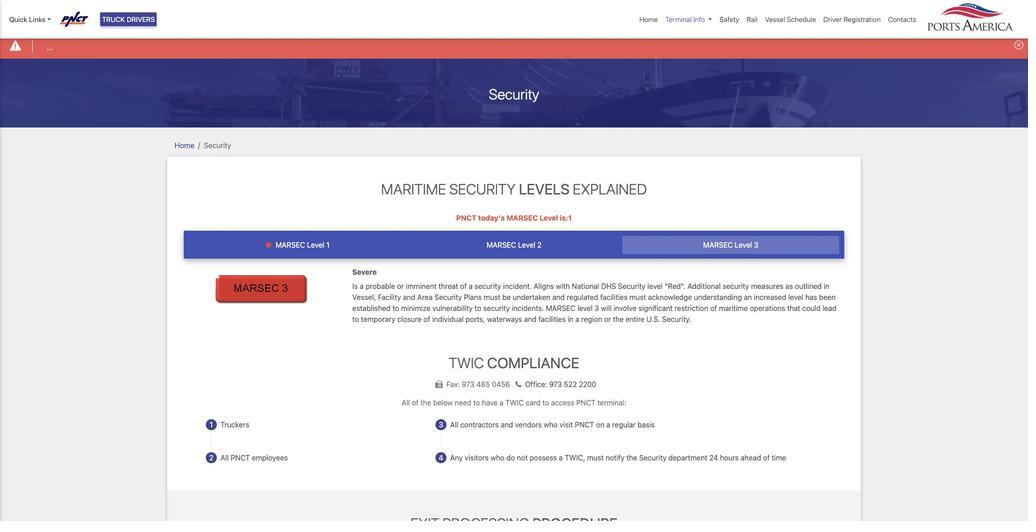 Task type: vqa. For each thing, say whether or not it's contained in the screenshot.
Heavy Lift/Out of Gauge Lifts's pm
no



Task type: describe. For each thing, give the bounding box(es) containing it.
measures
[[751, 282, 784, 291]]

0 vertical spatial level
[[647, 282, 663, 291]]

marsec level 1 link
[[189, 236, 406, 255]]

vessel schedule
[[765, 15, 816, 23]]

0 horizontal spatial 2
[[209, 454, 213, 463]]

driver
[[823, 15, 842, 23]]

safety
[[720, 15, 739, 23]]

973 for fax:
[[462, 381, 475, 389]]

a up plans
[[469, 282, 473, 291]]

maritime security levels explained
[[381, 180, 647, 198]]

0 vertical spatial facilities
[[600, 293, 628, 302]]

... alert
[[0, 34, 1028, 59]]

security.
[[662, 315, 691, 324]]

notify
[[606, 454, 625, 463]]

with
[[556, 282, 570, 291]]

to right card
[[542, 399, 549, 407]]

to down established
[[352, 315, 359, 324]]

involve
[[614, 304, 637, 313]]

2 horizontal spatial must
[[630, 293, 646, 302]]

level for marsec level 3
[[735, 241, 752, 250]]

all pnct employees
[[221, 454, 288, 463]]

a left twic,
[[559, 454, 563, 463]]

the inside 'is a probable or imminent threat of a security incident. aligns with national dhs security level "red". additional security measures as outlined in vessel, facility and area security plans must be undertaken and regulated facilities must acknowledge understanding an increased level has been established to minimize vulnerability to security incidents. marsec level 3 will involve significant restriction of maritime operations that could lead to temporary closure of individual ports, waterways and facilities in a region or the entire u.s. security.'
[[613, 315, 624, 324]]

security up waterways
[[483, 304, 510, 313]]

of down minimize
[[424, 315, 430, 324]]

to left have
[[473, 399, 480, 407]]

card
[[526, 399, 541, 407]]

and down incidents.
[[524, 315, 537, 324]]

waterways
[[487, 315, 522, 324]]

pnct left today's on the left of the page
[[456, 214, 476, 222]]

marsec inside 'is a probable or imminent threat of a security incident. aligns with national dhs security level "red". additional security measures as outlined in vessel, facility and area security plans must be undertaken and regulated facilities must acknowledge understanding an increased level has been established to minimize vulnerability to security incidents. marsec level 3 will involve significant restriction of maritime operations that could lead to temporary closure of individual ports, waterways and facilities in a region or the entire u.s. security.'
[[546, 304, 576, 313]]

0 horizontal spatial must
[[484, 293, 500, 302]]

1 horizontal spatial twic
[[505, 399, 524, 407]]

be
[[502, 293, 511, 302]]

security up an
[[723, 282, 749, 291]]

additional
[[688, 282, 721, 291]]

vessel,
[[352, 293, 376, 302]]

basis
[[638, 421, 655, 430]]

severe
[[352, 268, 377, 277]]

1 horizontal spatial who
[[544, 421, 558, 430]]

will
[[601, 304, 612, 313]]

truckers
[[221, 421, 249, 430]]

access
[[551, 399, 574, 407]]

all for all pnct employees
[[221, 454, 229, 463]]

fax: 973 465 0456
[[446, 381, 512, 389]]

aligns
[[534, 282, 554, 291]]

all contractors and vendors who visit pnct on a regular basis
[[450, 421, 655, 430]]

truck drivers link
[[100, 12, 157, 26]]

marsec level 3
[[703, 241, 758, 250]]

office: 973 522 2200
[[525, 381, 596, 389]]

1 vertical spatial the
[[420, 399, 431, 407]]

a left 'region'
[[575, 315, 579, 324]]

vendors
[[515, 421, 542, 430]]

quick links link
[[9, 14, 51, 25]]

rail
[[747, 15, 758, 23]]

any visitors who do not possess a twic, must notify the security department 24 hours ahead of time
[[450, 454, 786, 463]]

that
[[787, 304, 800, 313]]

465
[[477, 381, 490, 389]]

phone image
[[512, 381, 525, 389]]

marsec level 1
[[274, 241, 330, 250]]

region
[[581, 315, 602, 324]]

of left below
[[412, 399, 419, 407]]

terminal info
[[665, 15, 705, 23]]

an
[[744, 293, 752, 302]]

2 vertical spatial 3
[[439, 421, 443, 430]]

maritime
[[381, 180, 446, 198]]

department
[[668, 454, 707, 463]]

close image
[[1014, 41, 1024, 50]]

"red".
[[665, 282, 686, 291]]

threat
[[439, 282, 458, 291]]

ports,
[[466, 315, 485, 324]]

individual
[[432, 315, 464, 324]]

0 vertical spatial home link
[[636, 11, 662, 28]]

plans
[[464, 293, 482, 302]]

increased
[[754, 293, 786, 302]]

pnct left on
[[575, 421, 594, 430]]

employees
[[252, 454, 288, 463]]

to down facility
[[393, 304, 399, 313]]

possess
[[530, 454, 557, 463]]

on
[[596, 421, 604, 430]]

2200
[[579, 381, 596, 389]]

tab list containing marsec level 1
[[184, 231, 844, 259]]

2 vertical spatial the
[[626, 454, 637, 463]]

0 horizontal spatial or
[[397, 282, 404, 291]]

... link
[[46, 42, 53, 53]]

office: 973 522 2200 link
[[512, 381, 596, 389]]

to up ports,
[[475, 304, 481, 313]]

0 horizontal spatial twic
[[449, 354, 484, 372]]

has
[[805, 293, 817, 302]]

terminal info link
[[662, 11, 716, 28]]

of left time at bottom
[[763, 454, 770, 463]]

vessel schedule link
[[761, 11, 820, 28]]

and left vendors
[[501, 421, 513, 430]]

levels
[[519, 180, 570, 198]]

0 horizontal spatial home link
[[175, 141, 194, 150]]

...
[[46, 43, 53, 51]]



Task type: locate. For each thing, give the bounding box(es) containing it.
1 horizontal spatial 1
[[326, 241, 330, 250]]

lead
[[823, 304, 837, 313]]

1 inside the marsec level 1 link
[[326, 241, 330, 250]]

rail link
[[743, 11, 761, 28]]

significant
[[638, 304, 673, 313]]

1 horizontal spatial 973
[[549, 381, 562, 389]]

the down involve on the right of the page
[[613, 315, 624, 324]]

973 for office:
[[549, 381, 562, 389]]

not
[[517, 454, 528, 463]]

safety link
[[716, 11, 743, 28]]

0 horizontal spatial facilities
[[539, 315, 566, 324]]

of up plans
[[460, 282, 467, 291]]

1 vertical spatial who
[[491, 454, 504, 463]]

0 vertical spatial in
[[824, 282, 830, 291]]

below
[[433, 399, 453, 407]]

and
[[403, 293, 415, 302], [552, 293, 565, 302], [524, 315, 537, 324], [501, 421, 513, 430]]

1 horizontal spatial facilities
[[600, 293, 628, 302]]

3 inside 'is a probable or imminent threat of a security incident. aligns with national dhs security level "red". additional security measures as outlined in vessel, facility and area security plans must be undertaken and regulated facilities must acknowledge understanding an increased level has been established to minimize vulnerability to security incidents. marsec level 3 will involve significant restriction of maritime operations that could lead to temporary closure of individual ports, waterways and facilities in a region or the entire u.s. security.'
[[595, 304, 599, 313]]

hours
[[720, 454, 739, 463]]

quick
[[9, 15, 27, 23]]

twic,
[[565, 454, 585, 463]]

restriction
[[675, 304, 708, 313]]

24
[[709, 454, 718, 463]]

522
[[564, 381, 577, 389]]

facilities down dhs
[[600, 293, 628, 302]]

area
[[417, 293, 433, 302]]

quick links
[[9, 15, 45, 23]]

and down with
[[552, 293, 565, 302]]

vessel
[[765, 15, 785, 23]]

incident.
[[503, 282, 532, 291]]

pnct
[[456, 214, 476, 222], [576, 399, 596, 407], [575, 421, 594, 430], [231, 454, 250, 463]]

1 horizontal spatial home link
[[636, 11, 662, 28]]

3
[[754, 241, 758, 250], [595, 304, 599, 313], [439, 421, 443, 430]]

must left notify
[[587, 454, 604, 463]]

to
[[393, 304, 399, 313], [475, 304, 481, 313], [352, 315, 359, 324], [473, 399, 480, 407], [542, 399, 549, 407]]

time
[[772, 454, 786, 463]]

0 vertical spatial or
[[397, 282, 404, 291]]

explained
[[573, 180, 647, 198]]

been
[[819, 293, 836, 302]]

imminent
[[406, 282, 437, 291]]

0 vertical spatial 1
[[326, 241, 330, 250]]

or
[[397, 282, 404, 291], [604, 315, 611, 324]]

0 vertical spatial 3
[[754, 241, 758, 250]]

1 horizontal spatial 2
[[537, 241, 542, 250]]

contacts link
[[885, 11, 920, 28]]

do
[[506, 454, 515, 463]]

1 horizontal spatial in
[[824, 282, 830, 291]]

regulated
[[567, 293, 598, 302]]

the left below
[[420, 399, 431, 407]]

1 vertical spatial level
[[788, 293, 803, 302]]

1 vertical spatial 2
[[209, 454, 213, 463]]

0 vertical spatial twic
[[449, 354, 484, 372]]

2 vertical spatial level
[[577, 304, 593, 313]]

1 horizontal spatial must
[[587, 454, 604, 463]]

0 horizontal spatial 973
[[462, 381, 475, 389]]

0 horizontal spatial in
[[568, 315, 574, 324]]

or up facility
[[397, 282, 404, 291]]

probable
[[366, 282, 395, 291]]

0 horizontal spatial all
[[221, 454, 229, 463]]

info
[[693, 15, 705, 23]]

pnct today's marsec level is:1
[[456, 214, 572, 222]]

outlined
[[795, 282, 822, 291]]

2 vertical spatial all
[[221, 454, 229, 463]]

1 vertical spatial twic
[[505, 399, 524, 407]]

who left the visit
[[544, 421, 558, 430]]

in left 'region'
[[568, 315, 574, 324]]

level up acknowledge
[[647, 282, 663, 291]]

established
[[352, 304, 391, 313]]

1 vertical spatial 3
[[595, 304, 599, 313]]

a right is
[[360, 282, 364, 291]]

truck
[[102, 15, 125, 23]]

marsec level 3 link
[[622, 236, 839, 255]]

all down 'truckers'
[[221, 454, 229, 463]]

0 vertical spatial who
[[544, 421, 558, 430]]

3 inside tab list
[[754, 241, 758, 250]]

1 horizontal spatial level
[[647, 282, 663, 291]]

a right on
[[606, 421, 610, 430]]

1 horizontal spatial all
[[402, 399, 410, 407]]

1 horizontal spatial home
[[639, 15, 658, 23]]

contractors
[[460, 421, 499, 430]]

all of the below need to have a twic card to access pnct terminal:
[[402, 399, 626, 407]]

could
[[802, 304, 821, 313]]

incidents.
[[512, 304, 544, 313]]

pnct down 2200
[[576, 399, 596, 407]]

terminal
[[665, 15, 692, 23]]

compliance
[[487, 354, 579, 372]]

1 horizontal spatial or
[[604, 315, 611, 324]]

and up minimize
[[403, 293, 415, 302]]

0 horizontal spatial who
[[491, 454, 504, 463]]

today's
[[478, 214, 505, 222]]

level down regulated
[[577, 304, 593, 313]]

need
[[455, 399, 471, 407]]

home link
[[636, 11, 662, 28], [175, 141, 194, 150]]

3 down below
[[439, 421, 443, 430]]

security up plans
[[475, 282, 501, 291]]

understanding
[[694, 293, 742, 302]]

all down need in the left of the page
[[450, 421, 458, 430]]

level for marsec level 2
[[518, 241, 535, 250]]

visit
[[560, 421, 573, 430]]

who
[[544, 421, 558, 430], [491, 454, 504, 463]]

in up been
[[824, 282, 830, 291]]

office:
[[525, 381, 547, 389]]

1 vertical spatial in
[[568, 315, 574, 324]]

driver registration
[[823, 15, 881, 23]]

pnct left employees
[[231, 454, 250, 463]]

twic compliance
[[449, 354, 579, 372]]

twic left card
[[505, 399, 524, 407]]

1 vertical spatial facilities
[[539, 315, 566, 324]]

level up that
[[788, 293, 803, 302]]

2 horizontal spatial the
[[626, 454, 637, 463]]

0 vertical spatial 2
[[537, 241, 542, 250]]

1 horizontal spatial the
[[613, 315, 624, 324]]

facilities down incidents.
[[539, 315, 566, 324]]

truck drivers
[[102, 15, 155, 23]]

as
[[785, 282, 793, 291]]

marsec for marsec level 3
[[703, 241, 733, 250]]

all for all of the below need to have a twic card to access pnct terminal:
[[402, 399, 410, 407]]

entire
[[626, 315, 645, 324]]

1 973 from the left
[[462, 381, 475, 389]]

facility
[[378, 293, 401, 302]]

or down will
[[604, 315, 611, 324]]

3 left will
[[595, 304, 599, 313]]

registration
[[844, 15, 881, 23]]

twic up fax: 973 465 0456
[[449, 354, 484, 372]]

have
[[482, 399, 498, 407]]

0 vertical spatial home
[[639, 15, 658, 23]]

4
[[439, 454, 443, 463]]

any
[[450, 454, 463, 463]]

marsec for marsec level 1
[[276, 241, 305, 250]]

1 vertical spatial home link
[[175, 141, 194, 150]]

acknowledge
[[648, 293, 692, 302]]

1 vertical spatial all
[[450, 421, 458, 430]]

a right have
[[500, 399, 504, 407]]

visitors
[[465, 454, 489, 463]]

contacts
[[888, 15, 916, 23]]

2 left 'all pnct employees'
[[209, 454, 213, 463]]

must left be
[[484, 293, 500, 302]]

0 horizontal spatial home
[[175, 141, 194, 150]]

973 right fax: on the left
[[462, 381, 475, 389]]

terminal:
[[597, 399, 626, 407]]

all left below
[[402, 399, 410, 407]]

security
[[489, 85, 539, 103], [204, 141, 231, 150], [449, 180, 516, 198], [618, 282, 646, 291], [435, 293, 462, 302], [639, 454, 667, 463]]

0 horizontal spatial the
[[420, 399, 431, 407]]

u.s.
[[647, 315, 660, 324]]

2 horizontal spatial all
[[450, 421, 458, 430]]

driver registration link
[[820, 11, 885, 28]]

0 vertical spatial all
[[402, 399, 410, 407]]

of down the understanding
[[710, 304, 717, 313]]

0 vertical spatial the
[[613, 315, 624, 324]]

973 left 522
[[549, 381, 562, 389]]

2 973 from the left
[[549, 381, 562, 389]]

links
[[29, 15, 45, 23]]

the right notify
[[626, 454, 637, 463]]

fax:
[[446, 381, 460, 389]]

1 horizontal spatial 3
[[595, 304, 599, 313]]

must up involve on the right of the page
[[630, 293, 646, 302]]

1 vertical spatial 1
[[210, 421, 213, 430]]

0 horizontal spatial 1
[[210, 421, 213, 430]]

is a probable or imminent threat of a security incident. aligns with national dhs security level "red". additional security measures as outlined in vessel, facility and area security plans must be undertaken and regulated facilities must acknowledge understanding an increased level has been established to minimize vulnerability to security incidents. marsec level 3 will involve significant restriction of maritime operations that could lead to temporary closure of individual ports, waterways and facilities in a region or the entire u.s. security.
[[352, 282, 837, 324]]

who left do
[[491, 454, 504, 463]]

schedule
[[787, 15, 816, 23]]

2 inside tab list
[[537, 241, 542, 250]]

1 vertical spatial or
[[604, 315, 611, 324]]

2 horizontal spatial level
[[788, 293, 803, 302]]

of
[[460, 282, 467, 291], [710, 304, 717, 313], [424, 315, 430, 324], [412, 399, 419, 407], [763, 454, 770, 463]]

home
[[639, 15, 658, 23], [175, 141, 194, 150]]

regular
[[612, 421, 636, 430]]

3 up measures
[[754, 241, 758, 250]]

level for marsec level 1
[[307, 241, 324, 250]]

all for all contractors and vendors who visit pnct on a regular basis
[[450, 421, 458, 430]]

1 vertical spatial home
[[175, 141, 194, 150]]

0 horizontal spatial level
[[577, 304, 593, 313]]

national
[[572, 282, 599, 291]]

1
[[326, 241, 330, 250], [210, 421, 213, 430]]

ahead
[[741, 454, 761, 463]]

0 horizontal spatial 3
[[439, 421, 443, 430]]

level
[[647, 282, 663, 291], [788, 293, 803, 302], [577, 304, 593, 313]]

2 horizontal spatial 3
[[754, 241, 758, 250]]

2 down pnct today's marsec level is:1 on the top
[[537, 241, 542, 250]]

twic
[[449, 354, 484, 372], [505, 399, 524, 407]]

marsec level 2 link
[[406, 236, 622, 255]]

marsec for marsec level 2
[[487, 241, 516, 250]]

vulnerability
[[432, 304, 473, 313]]

tab list
[[184, 231, 844, 259]]



